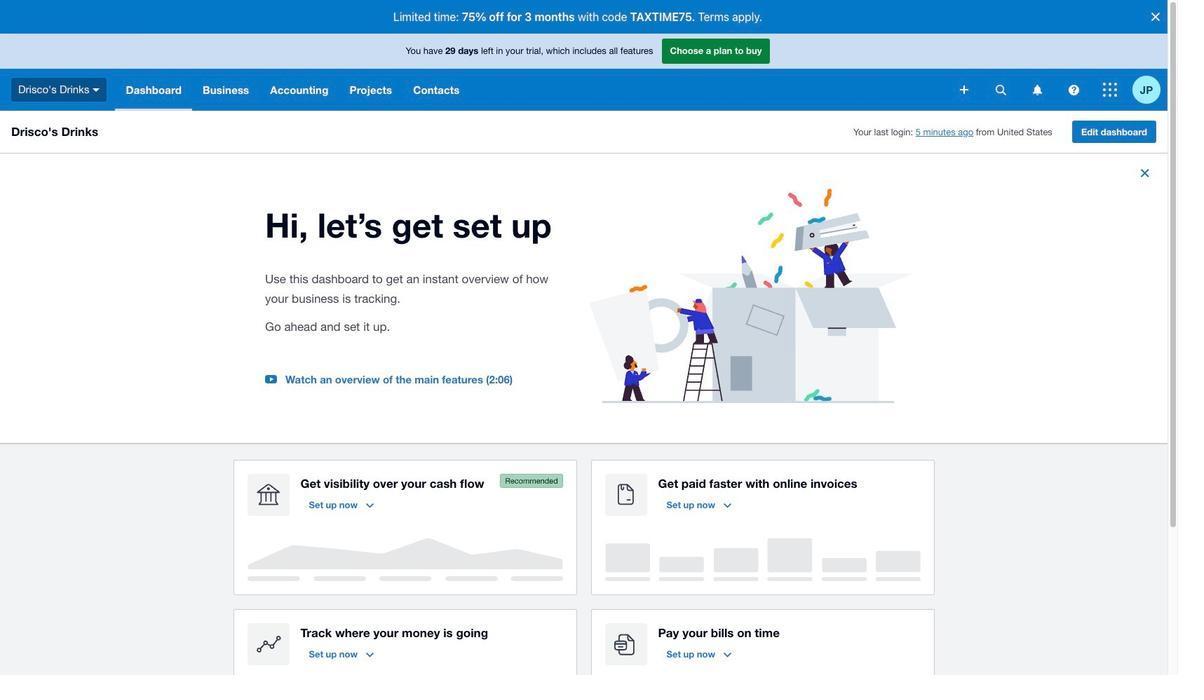 Task type: describe. For each thing, give the bounding box(es) containing it.
banking icon image
[[247, 474, 289, 516]]

close image
[[1134, 162, 1157, 185]]

2 horizontal spatial svg image
[[1103, 83, 1118, 97]]

invoices icon image
[[605, 474, 647, 516]]

track money icon image
[[247, 623, 289, 665]]

recommended icon image
[[500, 474, 563, 488]]

banking preview line graph image
[[247, 538, 563, 581]]

0 horizontal spatial svg image
[[960, 86, 969, 94]]

0 horizontal spatial svg image
[[93, 88, 100, 92]]



Task type: vqa. For each thing, say whether or not it's contained in the screenshot.
svg icon to the right
no



Task type: locate. For each thing, give the bounding box(es) containing it.
1 horizontal spatial svg image
[[996, 85, 1006, 95]]

invoices preview bar graph image
[[605, 538, 921, 581]]

dialog
[[0, 0, 1179, 34]]

svg image
[[1103, 83, 1118, 97], [1033, 85, 1042, 95], [93, 88, 100, 92]]

svg image
[[996, 85, 1006, 95], [1069, 85, 1079, 95], [960, 86, 969, 94]]

banner
[[0, 34, 1168, 111]]

2 horizontal spatial svg image
[[1069, 85, 1079, 95]]

1 horizontal spatial svg image
[[1033, 85, 1042, 95]]

bills icon image
[[605, 623, 647, 665]]



